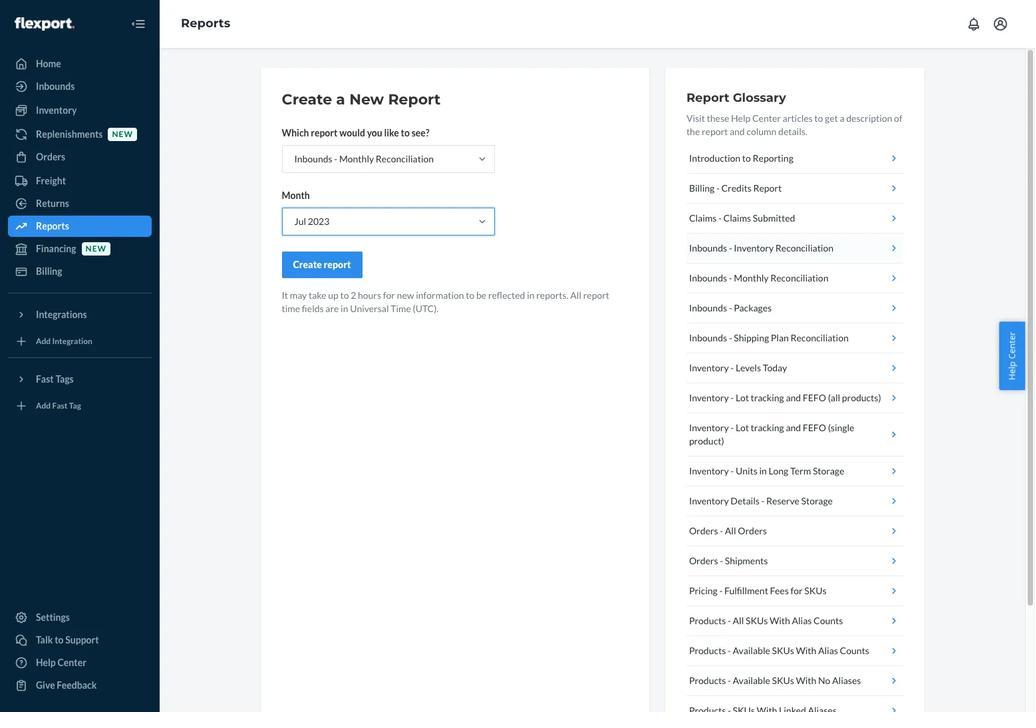 Task type: describe. For each thing, give the bounding box(es) containing it.
1 horizontal spatial reports link
[[181, 16, 230, 31]]

add integration link
[[8, 331, 152, 352]]

inventory - lot tracking and fefo (all products) button
[[687, 383, 903, 413]]

inbounds - inventory reconciliation
[[689, 242, 834, 254]]

to right "like"
[[401, 127, 410, 138]]

report glossary
[[687, 91, 786, 105]]

which report would you like to see?
[[282, 127, 430, 138]]

reporting
[[753, 152, 794, 164]]

0 horizontal spatial in
[[341, 303, 348, 314]]

replenishments
[[36, 128, 103, 140]]

long
[[769, 465, 789, 477]]

- for orders - all orders button at the right
[[720, 525, 724, 536]]

inbounds - shipping plan reconciliation button
[[687, 323, 903, 353]]

it
[[282, 290, 288, 301]]

pricing - fulfillment fees for skus button
[[687, 576, 903, 606]]

and for inventory - lot tracking and fefo (single product)
[[786, 422, 801, 433]]

orders - shipments button
[[687, 546, 903, 576]]

reconciliation inside button
[[771, 272, 829, 284]]

1 horizontal spatial in
[[527, 290, 535, 301]]

tracking for (all
[[751, 392, 784, 403]]

talk
[[36, 634, 53, 646]]

products - available skus with no aliases button
[[687, 666, 903, 696]]

- for products - available skus with no aliases button
[[728, 675, 731, 686]]

report for create a new report
[[388, 91, 441, 108]]

inbounds - monthly reconciliation button
[[687, 264, 903, 294]]

billing link
[[8, 261, 152, 282]]

with for products - all skus with alias counts
[[770, 615, 791, 626]]

alias for products - available skus with alias counts
[[819, 645, 839, 656]]

would
[[340, 127, 365, 138]]

today
[[763, 362, 787, 373]]

help center link
[[8, 652, 152, 674]]

flexport logo image
[[15, 17, 74, 30]]

skus for products - available skus with no aliases
[[772, 675, 794, 686]]

add integration
[[36, 336, 92, 346]]

reconciliation inside "button"
[[791, 332, 849, 343]]

- for products - all skus with alias counts button
[[728, 615, 731, 626]]

glossary
[[733, 91, 786, 105]]

orders for orders - all orders
[[689, 525, 719, 536]]

orders - all orders button
[[687, 516, 903, 546]]

- for inbounds - monthly reconciliation button
[[729, 272, 733, 284]]

available for products - available skus with no aliases
[[733, 675, 771, 686]]

with for products - available skus with no aliases
[[796, 675, 817, 686]]

inbounds for inbounds - monthly reconciliation button
[[689, 272, 727, 284]]

open notifications image
[[966, 16, 982, 32]]

products - all skus with alias counts
[[689, 615, 843, 626]]

visit these help center articles to get a description of the report and column details.
[[687, 112, 903, 137]]

close navigation image
[[130, 16, 146, 32]]

0 horizontal spatial inbounds - monthly reconciliation
[[295, 153, 434, 164]]

a inside visit these help center articles to get a description of the report and column details.
[[840, 112, 845, 124]]

fast tags button
[[8, 369, 152, 390]]

inventory for inventory details - reserve storage
[[689, 495, 729, 506]]

all for products
[[733, 615, 744, 626]]

be
[[477, 290, 487, 301]]

see?
[[412, 127, 430, 138]]

inbounds link
[[8, 76, 152, 97]]

products for products - available skus with alias counts
[[689, 645, 726, 656]]

- for inventory - lot tracking and fefo (single product) 'button'
[[731, 422, 734, 433]]

you
[[367, 127, 383, 138]]

products for products - available skus with no aliases
[[689, 675, 726, 686]]

0 horizontal spatial help center
[[36, 657, 86, 668]]

open account menu image
[[993, 16, 1009, 32]]

inbounds for inbounds - inventory reconciliation button at the top of the page
[[689, 242, 727, 254]]

report inside button
[[324, 259, 351, 270]]

give
[[36, 680, 55, 691]]

inventory - levels today
[[689, 362, 787, 373]]

inbounds - packages
[[689, 302, 772, 313]]

2023
[[308, 216, 330, 227]]

fast inside dropdown button
[[36, 373, 54, 385]]

talk to support button
[[8, 630, 152, 651]]

inventory for inventory - lot tracking and fefo (all products)
[[689, 392, 729, 403]]

inventory for inventory - lot tracking and fefo (single product)
[[689, 422, 729, 433]]

are
[[326, 303, 339, 314]]

monthly inside button
[[734, 272, 769, 284]]

create report button
[[282, 252, 362, 278]]

column
[[747, 126, 777, 137]]

0 horizontal spatial help
[[36, 657, 56, 668]]

description
[[847, 112, 893, 124]]

products)
[[842, 392, 882, 403]]

submitted
[[753, 212, 796, 224]]

products - available skus with alias counts
[[689, 645, 870, 656]]

- for "inbounds - packages" button on the top right of page
[[729, 302, 733, 313]]

report left would
[[311, 127, 338, 138]]

pricing
[[689, 585, 718, 596]]

like
[[384, 127, 399, 138]]

articles
[[783, 112, 813, 124]]

pricing - fulfillment fees for skus
[[689, 585, 827, 596]]

- for inbounds - shipping plan reconciliation "button"
[[729, 332, 733, 343]]

inbounds down home
[[36, 81, 75, 92]]

new for financing
[[86, 244, 107, 254]]

it may take up to 2 hours for new information to be reflected in reports. all report time fields are in universal time (utc).
[[282, 290, 610, 314]]

1 vertical spatial fast
[[52, 401, 68, 411]]

orders for orders
[[36, 151, 65, 162]]

- for "pricing - fulfillment fees for skus" "button"
[[720, 585, 723, 596]]

inventory down claims - claims submitted
[[734, 242, 774, 254]]

may
[[290, 290, 307, 301]]

- for claims - claims submitted button
[[719, 212, 722, 224]]

inventory details - reserve storage
[[689, 495, 833, 506]]

inventory - lot tracking and fefo (single product) button
[[687, 413, 903, 457]]

alias for products - all skus with alias counts
[[792, 615, 812, 626]]

month
[[282, 190, 310, 201]]

inbounds - monthly reconciliation inside button
[[689, 272, 829, 284]]

create report
[[293, 259, 351, 270]]

inbounds for "inbounds - packages" button on the top right of page
[[689, 302, 727, 313]]

to inside visit these help center articles to get a description of the report and column details.
[[815, 112, 824, 124]]

integration
[[52, 336, 92, 346]]

reflected
[[488, 290, 525, 301]]

in inside button
[[760, 465, 767, 477]]

shipments
[[725, 555, 768, 566]]

1 vertical spatial reports
[[36, 220, 69, 232]]

orders link
[[8, 146, 152, 168]]

integrations button
[[8, 304, 152, 325]]

up
[[328, 290, 339, 301]]

tags
[[56, 373, 74, 385]]

to left be
[[466, 290, 475, 301]]

inventory for inventory - levels today
[[689, 362, 729, 373]]

fast tags
[[36, 373, 74, 385]]

inventory - lot tracking and fefo (single product)
[[689, 422, 855, 447]]

- for inventory - levels today button
[[731, 362, 734, 373]]

0 horizontal spatial center
[[58, 657, 86, 668]]

support
[[65, 634, 99, 646]]

help inside button
[[1007, 361, 1019, 380]]

1 horizontal spatial report
[[687, 91, 730, 105]]

- for billing - credits report button in the top of the page
[[717, 182, 720, 194]]

returns
[[36, 198, 69, 209]]

levels
[[736, 362, 761, 373]]

- for the inventory - units in long term storage button
[[731, 465, 734, 477]]

new inside the it may take up to 2 hours for new information to be reflected in reports. all report time fields are in universal time (utc).
[[397, 290, 414, 301]]

and for inventory - lot tracking and fefo (all products)
[[786, 392, 801, 403]]

fields
[[302, 303, 324, 314]]

shipping
[[734, 332, 769, 343]]

add fast tag link
[[8, 395, 152, 417]]

- for the inventory - lot tracking and fefo (all products) button
[[731, 392, 734, 403]]

help center inside button
[[1007, 332, 1019, 380]]

report inside visit these help center articles to get a description of the report and column details.
[[702, 126, 728, 137]]

0 horizontal spatial monthly
[[339, 153, 374, 164]]

claims - claims submitted button
[[687, 204, 903, 234]]

no
[[819, 675, 831, 686]]

help inside visit these help center articles to get a description of the report and column details.
[[731, 112, 751, 124]]

- for orders - shipments button
[[720, 555, 724, 566]]



Task type: vqa. For each thing, say whether or not it's contained in the screenshot.
THE ELEVIO BY DIXA link
no



Task type: locate. For each thing, give the bounding box(es) containing it.
lot for inventory - lot tracking and fefo (all products)
[[736, 392, 749, 403]]

for right fees
[[791, 585, 803, 596]]

1 horizontal spatial reports
[[181, 16, 230, 31]]

billing for billing
[[36, 266, 62, 277]]

orders inside button
[[689, 555, 719, 566]]

1 claims from the left
[[689, 212, 717, 224]]

returns link
[[8, 193, 152, 214]]

skus down pricing - fulfillment fees for skus
[[746, 615, 768, 626]]

1 horizontal spatial a
[[840, 112, 845, 124]]

1 vertical spatial products
[[689, 645, 726, 656]]

reports link
[[181, 16, 230, 31], [8, 216, 152, 237]]

- inside "inbounds - packages" button
[[729, 302, 733, 313]]

0 vertical spatial all
[[571, 290, 582, 301]]

give feedback
[[36, 680, 97, 691]]

fulfillment
[[725, 585, 769, 596]]

1 horizontal spatial new
[[112, 129, 133, 139]]

report
[[388, 91, 441, 108], [687, 91, 730, 105], [754, 182, 782, 194]]

details.
[[779, 126, 808, 137]]

0 vertical spatial available
[[733, 645, 771, 656]]

2 claims from the left
[[724, 212, 751, 224]]

tracking down "inventory - lot tracking and fefo (all products)" on the right bottom of the page
[[751, 422, 784, 433]]

-
[[334, 153, 338, 164], [717, 182, 720, 194], [719, 212, 722, 224], [729, 242, 733, 254], [729, 272, 733, 284], [729, 302, 733, 313], [729, 332, 733, 343], [731, 362, 734, 373], [731, 392, 734, 403], [731, 422, 734, 433], [731, 465, 734, 477], [762, 495, 765, 506], [720, 525, 724, 536], [720, 555, 724, 566], [720, 585, 723, 596], [728, 615, 731, 626], [728, 645, 731, 656], [728, 675, 731, 686]]

- down inventory - levels today
[[731, 392, 734, 403]]

all for orders
[[725, 525, 736, 536]]

1 horizontal spatial for
[[791, 585, 803, 596]]

2 tracking from the top
[[751, 422, 784, 433]]

introduction
[[689, 152, 741, 164]]

inventory link
[[8, 100, 152, 121]]

2 vertical spatial new
[[397, 290, 414, 301]]

monthly down 'which report would you like to see?'
[[339, 153, 374, 164]]

with down fees
[[770, 615, 791, 626]]

- left 'units'
[[731, 465, 734, 477]]

orders up freight
[[36, 151, 65, 162]]

1 vertical spatial center
[[1007, 332, 1019, 359]]

1 horizontal spatial alias
[[819, 645, 839, 656]]

fast
[[36, 373, 54, 385], [52, 401, 68, 411]]

plan
[[771, 332, 789, 343]]

0 horizontal spatial report
[[388, 91, 441, 108]]

1 vertical spatial alias
[[819, 645, 839, 656]]

product)
[[689, 435, 725, 447]]

- left the levels
[[731, 362, 734, 373]]

2 add from the top
[[36, 401, 51, 411]]

fefo for (all
[[803, 392, 827, 403]]

- left packages
[[729, 302, 733, 313]]

report up see?
[[388, 91, 441, 108]]

new up billing link
[[86, 244, 107, 254]]

inbounds - packages button
[[687, 294, 903, 323]]

tracking down today
[[751, 392, 784, 403]]

1 available from the top
[[733, 645, 771, 656]]

with left no
[[796, 675, 817, 686]]

2 horizontal spatial help
[[1007, 361, 1019, 380]]

of
[[895, 112, 903, 124]]

hours
[[358, 290, 381, 301]]

products - available skus with alias counts button
[[687, 636, 903, 666]]

1 vertical spatial a
[[840, 112, 845, 124]]

all up orders - shipments at the right bottom of the page
[[725, 525, 736, 536]]

tag
[[69, 401, 81, 411]]

- down products - available skus with alias counts
[[728, 675, 731, 686]]

available down 'products - all skus with alias counts'
[[733, 645, 771, 656]]

inbounds - shipping plan reconciliation
[[689, 332, 849, 343]]

1 horizontal spatial center
[[753, 112, 781, 124]]

lot for inventory - lot tracking and fefo (single product)
[[736, 422, 749, 433]]

get
[[825, 112, 838, 124]]

inventory for inventory - units in long term storage
[[689, 465, 729, 477]]

- inside "pricing - fulfillment fees for skus" "button"
[[720, 585, 723, 596]]

financing
[[36, 243, 76, 254]]

details
[[731, 495, 760, 506]]

to left reporting
[[743, 152, 751, 164]]

(single
[[828, 422, 855, 433]]

integrations
[[36, 309, 87, 320]]

2 vertical spatial all
[[733, 615, 744, 626]]

0 vertical spatial with
[[770, 615, 791, 626]]

lot inside button
[[736, 392, 749, 403]]

available
[[733, 645, 771, 656], [733, 675, 771, 686]]

0 vertical spatial add
[[36, 336, 51, 346]]

- inside the inventory - units in long term storage button
[[731, 465, 734, 477]]

new up time
[[397, 290, 414, 301]]

1 vertical spatial lot
[[736, 422, 749, 433]]

- inside inventory - lot tracking and fefo (single product)
[[731, 422, 734, 433]]

0 vertical spatial fefo
[[803, 392, 827, 403]]

inbounds inside button
[[689, 272, 727, 284]]

in
[[527, 290, 535, 301], [341, 303, 348, 314], [760, 465, 767, 477]]

1 horizontal spatial claims
[[724, 212, 751, 224]]

units
[[736, 465, 758, 477]]

0 horizontal spatial billing
[[36, 266, 62, 277]]

jul
[[295, 216, 306, 227]]

jul 2023
[[295, 216, 330, 227]]

- up orders - shipments at the right bottom of the page
[[720, 525, 724, 536]]

create for create a new report
[[282, 91, 332, 108]]

reconciliation down claims - claims submitted button
[[776, 242, 834, 254]]

inbounds - monthly reconciliation down inbounds - inventory reconciliation
[[689, 272, 829, 284]]

inventory - levels today button
[[687, 353, 903, 383]]

1 vertical spatial help center
[[36, 657, 86, 668]]

1 vertical spatial storage
[[802, 495, 833, 506]]

home link
[[8, 53, 152, 75]]

2 products from the top
[[689, 645, 726, 656]]

products for products - all skus with alias counts
[[689, 615, 726, 626]]

- inside the inventory - lot tracking and fefo (all products) button
[[731, 392, 734, 403]]

add for add integration
[[36, 336, 51, 346]]

and inside visit these help center articles to get a description of the report and column details.
[[730, 126, 745, 137]]

0 horizontal spatial reports
[[36, 220, 69, 232]]

0 vertical spatial create
[[282, 91, 332, 108]]

aliases
[[833, 675, 861, 686]]

billing inside button
[[689, 182, 715, 194]]

these
[[707, 112, 730, 124]]

counts
[[814, 615, 843, 626], [840, 645, 870, 656]]

billing - credits report button
[[687, 174, 903, 204]]

- inside billing - credits report button
[[717, 182, 720, 194]]

inventory - units in long term storage
[[689, 465, 845, 477]]

visit
[[687, 112, 705, 124]]

tracking inside button
[[751, 392, 784, 403]]

alias
[[792, 615, 812, 626], [819, 645, 839, 656]]

counts down "pricing - fulfillment fees for skus" "button"
[[814, 615, 843, 626]]

add fast tag
[[36, 401, 81, 411]]

and down inventory - levels today button
[[786, 392, 801, 403]]

inbounds - monthly reconciliation down 'which report would you like to see?'
[[295, 153, 434, 164]]

inventory up replenishments
[[36, 104, 77, 116]]

in left reports.
[[527, 290, 535, 301]]

0 vertical spatial monthly
[[339, 153, 374, 164]]

create up which
[[282, 91, 332, 108]]

- up inbounds - packages
[[729, 272, 733, 284]]

inventory down inventory - levels today
[[689, 392, 729, 403]]

0 vertical spatial reports link
[[181, 16, 230, 31]]

all inside the it may take up to 2 hours for new information to be reflected in reports. all report time fields are in universal time (utc).
[[571, 290, 582, 301]]

- inside orders - all orders button
[[720, 525, 724, 536]]

fefo for (single
[[803, 422, 827, 433]]

- left the credits
[[717, 182, 720, 194]]

report right reports.
[[583, 290, 610, 301]]

with
[[770, 615, 791, 626], [796, 645, 817, 656], [796, 675, 817, 686]]

skus inside "button"
[[805, 585, 827, 596]]

0 vertical spatial tracking
[[751, 392, 784, 403]]

which
[[282, 127, 309, 138]]

- right details
[[762, 495, 765, 506]]

claims down billing - credits report
[[689, 212, 717, 224]]

fefo inside inventory - lot tracking and fefo (single product)
[[803, 422, 827, 433]]

reconciliation
[[376, 153, 434, 164], [776, 242, 834, 254], [771, 272, 829, 284], [791, 332, 849, 343]]

fefo inside button
[[803, 392, 827, 403]]

available down products - available skus with alias counts
[[733, 675, 771, 686]]

add inside add fast tag link
[[36, 401, 51, 411]]

0 horizontal spatial for
[[383, 290, 395, 301]]

skus for products - all skus with alias counts
[[746, 615, 768, 626]]

fefo left (single
[[803, 422, 827, 433]]

help center
[[1007, 332, 1019, 380], [36, 657, 86, 668]]

create inside button
[[293, 259, 322, 270]]

all
[[571, 290, 582, 301], [725, 525, 736, 536], [733, 615, 744, 626]]

for up time
[[383, 290, 395, 301]]

storage right reserve
[[802, 495, 833, 506]]

new
[[112, 129, 133, 139], [86, 244, 107, 254], [397, 290, 414, 301]]

and left column
[[730, 126, 745, 137]]

2 horizontal spatial new
[[397, 290, 414, 301]]

alias down "pricing - fulfillment fees for skus" "button"
[[792, 615, 812, 626]]

lot up 'units'
[[736, 422, 749, 433]]

fees
[[770, 585, 789, 596]]

inventory up orders - all orders at the right bottom of the page
[[689, 495, 729, 506]]

1 horizontal spatial inbounds - monthly reconciliation
[[689, 272, 829, 284]]

0 vertical spatial storage
[[813, 465, 845, 477]]

new
[[349, 91, 384, 108]]

2 horizontal spatial in
[[760, 465, 767, 477]]

to left the 2
[[340, 290, 349, 301]]

0 vertical spatial lot
[[736, 392, 749, 403]]

reconciliation down inbounds - inventory reconciliation button at the top of the page
[[771, 272, 829, 284]]

inventory down product)
[[689, 465, 729, 477]]

time
[[391, 303, 411, 314]]

- inside inbounds - monthly reconciliation button
[[729, 272, 733, 284]]

0 vertical spatial and
[[730, 126, 745, 137]]

lot
[[736, 392, 749, 403], [736, 422, 749, 433]]

- for inbounds - inventory reconciliation button at the top of the page
[[729, 242, 733, 254]]

- inside products - all skus with alias counts button
[[728, 615, 731, 626]]

report inside the it may take up to 2 hours for new information to be reflected in reports. all report time fields are in universal time (utc).
[[583, 290, 610, 301]]

orders for orders - shipments
[[689, 555, 719, 566]]

- down 'products - all skus with alias counts'
[[728, 645, 731, 656]]

0 vertical spatial center
[[753, 112, 781, 124]]

1 horizontal spatial help
[[731, 112, 751, 124]]

counts for products - available skus with alias counts
[[840, 645, 870, 656]]

reconciliation down "like"
[[376, 153, 434, 164]]

- inside orders - shipments button
[[720, 555, 724, 566]]

2 vertical spatial help
[[36, 657, 56, 668]]

- inside inventory details - reserve storage button
[[762, 495, 765, 506]]

- inside inbounds - shipping plan reconciliation "button"
[[729, 332, 733, 343]]

a left new
[[336, 91, 345, 108]]

inventory details - reserve storage button
[[687, 487, 903, 516]]

inbounds for inbounds - shipping plan reconciliation "button"
[[689, 332, 727, 343]]

0 horizontal spatial alias
[[792, 615, 812, 626]]

reserve
[[767, 495, 800, 506]]

new for replenishments
[[112, 129, 133, 139]]

all down fulfillment
[[733, 615, 744, 626]]

help
[[731, 112, 751, 124], [1007, 361, 1019, 380], [36, 657, 56, 668]]

inventory left the levels
[[689, 362, 729, 373]]

- up inventory - units in long term storage at bottom
[[731, 422, 734, 433]]

billing down financing
[[36, 266, 62, 277]]

inbounds down claims - claims submitted
[[689, 242, 727, 254]]

add left the integration
[[36, 336, 51, 346]]

skus down products - available skus with alias counts
[[772, 675, 794, 686]]

1 vertical spatial for
[[791, 585, 803, 596]]

0 vertical spatial help
[[731, 112, 751, 124]]

2 vertical spatial with
[[796, 675, 817, 686]]

storage right term
[[813, 465, 845, 477]]

inbounds inside "button"
[[689, 332, 727, 343]]

center inside visit these help center articles to get a description of the report and column details.
[[753, 112, 781, 124]]

monthly up packages
[[734, 272, 769, 284]]

report up these
[[687, 91, 730, 105]]

0 vertical spatial help center
[[1007, 332, 1019, 380]]

billing - credits report
[[689, 182, 782, 194]]

- down claims - claims submitted
[[729, 242, 733, 254]]

lot down inventory - levels today
[[736, 392, 749, 403]]

0 vertical spatial fast
[[36, 373, 54, 385]]

take
[[309, 290, 326, 301]]

report inside billing - credits report button
[[754, 182, 782, 194]]

introduction to reporting
[[689, 152, 794, 164]]

in left long
[[760, 465, 767, 477]]

reconciliation inside button
[[776, 242, 834, 254]]

inventory - lot tracking and fefo (all products)
[[689, 392, 882, 403]]

skus for products - available skus with alias counts
[[772, 645, 794, 656]]

counts for products - all skus with alias counts
[[814, 615, 843, 626]]

orders - all orders
[[689, 525, 767, 536]]

fefo left (all
[[803, 392, 827, 403]]

settings
[[36, 612, 70, 623]]

inbounds up inbounds - packages
[[689, 272, 727, 284]]

0 vertical spatial in
[[527, 290, 535, 301]]

- inside products - available skus with no aliases button
[[728, 675, 731, 686]]

- inside inbounds - inventory reconciliation button
[[729, 242, 733, 254]]

0 horizontal spatial a
[[336, 91, 345, 108]]

home
[[36, 58, 61, 69]]

1 vertical spatial reports link
[[8, 216, 152, 237]]

help center button
[[1000, 322, 1026, 390]]

3 products from the top
[[689, 675, 726, 686]]

0 horizontal spatial claims
[[689, 212, 717, 224]]

a
[[336, 91, 345, 108], [840, 112, 845, 124]]

2 vertical spatial products
[[689, 675, 726, 686]]

- for products - available skus with alias counts button at the right bottom of the page
[[728, 645, 731, 656]]

2 available from the top
[[733, 675, 771, 686]]

report for billing - credits report
[[754, 182, 782, 194]]

1 vertical spatial available
[[733, 675, 771, 686]]

reconciliation down "inbounds - packages" button on the top right of page
[[791, 332, 849, 343]]

term
[[791, 465, 811, 477]]

1 horizontal spatial help center
[[1007, 332, 1019, 380]]

available for products - available skus with alias counts
[[733, 645, 771, 656]]

1 vertical spatial monthly
[[734, 272, 769, 284]]

0 vertical spatial a
[[336, 91, 345, 108]]

all right reports.
[[571, 290, 582, 301]]

inventory inside "link"
[[36, 104, 77, 116]]

1 fefo from the top
[[803, 392, 827, 403]]

- down 'which report would you like to see?'
[[334, 153, 338, 164]]

2 horizontal spatial center
[[1007, 332, 1019, 359]]

alias up no
[[819, 645, 839, 656]]

1 vertical spatial all
[[725, 525, 736, 536]]

and inside button
[[786, 392, 801, 403]]

1 vertical spatial add
[[36, 401, 51, 411]]

for inside the it may take up to 2 hours for new information to be reflected in reports. all report time fields are in universal time (utc).
[[383, 290, 395, 301]]

1 vertical spatial in
[[341, 303, 348, 314]]

1 vertical spatial create
[[293, 259, 322, 270]]

- inside products - available skus with alias counts button
[[728, 645, 731, 656]]

- inside inventory - levels today button
[[731, 362, 734, 373]]

inventory up product)
[[689, 422, 729, 433]]

1 tracking from the top
[[751, 392, 784, 403]]

1 vertical spatial with
[[796, 645, 817, 656]]

- inside claims - claims submitted button
[[719, 212, 722, 224]]

report down these
[[702, 126, 728, 137]]

0 vertical spatial new
[[112, 129, 133, 139]]

talk to support
[[36, 634, 99, 646]]

products - all skus with alias counts button
[[687, 606, 903, 636]]

1 vertical spatial counts
[[840, 645, 870, 656]]

1 vertical spatial and
[[786, 392, 801, 403]]

2 vertical spatial and
[[786, 422, 801, 433]]

0 vertical spatial counts
[[814, 615, 843, 626]]

1 horizontal spatial billing
[[689, 182, 715, 194]]

inbounds left packages
[[689, 302, 727, 313]]

2 vertical spatial in
[[760, 465, 767, 477]]

inbounds - inventory reconciliation button
[[687, 234, 903, 264]]

create up may at the left of the page
[[293, 259, 322, 270]]

center inside button
[[1007, 332, 1019, 359]]

products
[[689, 615, 726, 626], [689, 645, 726, 656], [689, 675, 726, 686]]

with down products - all skus with alias counts button
[[796, 645, 817, 656]]

2 fefo from the top
[[803, 422, 827, 433]]

settings link
[[8, 607, 152, 628]]

packages
[[734, 302, 772, 313]]

0 vertical spatial inbounds - monthly reconciliation
[[295, 153, 434, 164]]

in right are
[[341, 303, 348, 314]]

1 lot from the top
[[736, 392, 749, 403]]

2 vertical spatial center
[[58, 657, 86, 668]]

billing for billing - credits report
[[689, 182, 715, 194]]

0 vertical spatial reports
[[181, 16, 230, 31]]

create a new report
[[282, 91, 441, 108]]

credits
[[722, 182, 752, 194]]

tracking for (single
[[751, 422, 784, 433]]

orders up shipments
[[738, 525, 767, 536]]

1 vertical spatial help
[[1007, 361, 1019, 380]]

0 vertical spatial alias
[[792, 615, 812, 626]]

tracking inside inventory - lot tracking and fefo (single product)
[[751, 422, 784, 433]]

add down 'fast tags'
[[36, 401, 51, 411]]

1 vertical spatial billing
[[36, 266, 62, 277]]

- right pricing
[[720, 585, 723, 596]]

inventory - units in long term storage button
[[687, 457, 903, 487]]

1 vertical spatial new
[[86, 244, 107, 254]]

- down billing - credits report
[[719, 212, 722, 224]]

fefo
[[803, 392, 827, 403], [803, 422, 827, 433]]

2 lot from the top
[[736, 422, 749, 433]]

report down reporting
[[754, 182, 782, 194]]

claims down the credits
[[724, 212, 751, 224]]

inbounds down which
[[295, 153, 333, 164]]

1 add from the top
[[36, 336, 51, 346]]

0 horizontal spatial new
[[86, 244, 107, 254]]

inbounds down inbounds - packages
[[689, 332, 727, 343]]

1 vertical spatial fefo
[[803, 422, 827, 433]]

inventory for inventory
[[36, 104, 77, 116]]

inventory inside inventory - lot tracking and fefo (single product)
[[689, 422, 729, 433]]

inventory
[[36, 104, 77, 116], [734, 242, 774, 254], [689, 362, 729, 373], [689, 392, 729, 403], [689, 422, 729, 433], [689, 465, 729, 477], [689, 495, 729, 506]]

add for add fast tag
[[36, 401, 51, 411]]

create for create report
[[293, 259, 322, 270]]

a right get
[[840, 112, 845, 124]]

orders up orders - shipments at the right bottom of the page
[[689, 525, 719, 536]]

new up 'orders' link
[[112, 129, 133, 139]]

0 vertical spatial billing
[[689, 182, 715, 194]]

1 products from the top
[[689, 615, 726, 626]]

0 vertical spatial products
[[689, 615, 726, 626]]

- down fulfillment
[[728, 615, 731, 626]]

lot inside inventory - lot tracking and fefo (single product)
[[736, 422, 749, 433]]

1 horizontal spatial monthly
[[734, 272, 769, 284]]

0 vertical spatial for
[[383, 290, 395, 301]]

to left get
[[815, 112, 824, 124]]

2 horizontal spatial report
[[754, 182, 782, 194]]

for inside "button"
[[791, 585, 803, 596]]

(utc).
[[413, 303, 439, 314]]

0 horizontal spatial reports link
[[8, 216, 152, 237]]

with for products - available skus with alias counts
[[796, 645, 817, 656]]

to right talk
[[55, 634, 64, 646]]

- left shipping
[[729, 332, 733, 343]]

- left shipments
[[720, 555, 724, 566]]

1 vertical spatial tracking
[[751, 422, 784, 433]]

skus up products - available skus with no aliases
[[772, 645, 794, 656]]

1 vertical spatial inbounds - monthly reconciliation
[[689, 272, 829, 284]]

billing down introduction
[[689, 182, 715, 194]]

report up the up
[[324, 259, 351, 270]]

orders up pricing
[[689, 555, 719, 566]]

and down the inventory - lot tracking and fefo (all products) button
[[786, 422, 801, 433]]

freight link
[[8, 170, 152, 192]]

skus down orders - shipments button
[[805, 585, 827, 596]]

add inside add integration link
[[36, 336, 51, 346]]

and inside inventory - lot tracking and fefo (single product)
[[786, 422, 801, 433]]



